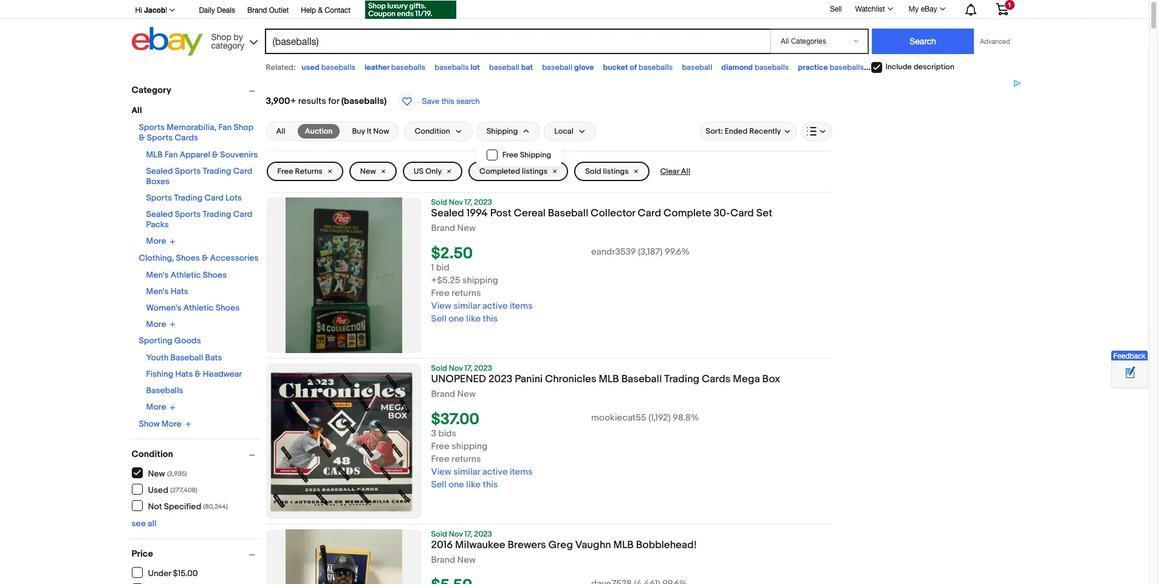 Task type: vqa. For each thing, say whether or not it's contained in the screenshot.
Most new and refurbished branded items have product identifiers on their packaging.
no



Task type: locate. For each thing, give the bounding box(es) containing it.
new down unopened
[[458, 389, 476, 400]]

baseballs for used baseballs
[[321, 63, 356, 72]]

2 17, from the top
[[465, 364, 473, 373]]

1 horizontal spatial 1
[[1008, 1, 1012, 9]]

baseball for bat
[[489, 63, 520, 72]]

0 horizontal spatial baseball
[[170, 353, 203, 363]]

0 vertical spatial cards
[[175, 133, 198, 143]]

sporting goods link
[[139, 336, 201, 346]]

0 horizontal spatial baseball
[[489, 63, 520, 72]]

view similar active items link down +$5.25
[[431, 300, 533, 312]]

sports down category
[[139, 122, 165, 133]]

2 like from the top
[[467, 479, 481, 491]]

3 baseball from the left
[[682, 63, 713, 72]]

1 vertical spatial view
[[431, 466, 452, 478]]

men's up the women's
[[146, 286, 169, 296]]

nov inside "sold  nov 17, 2023 sealed 1994 post cereal baseball collector card complete 30-card set brand new"
[[449, 198, 463, 207]]

nov inside sold  nov 17, 2023 2016 milwaukee brewers greg vaughn mlb bobblehead! brand new
[[449, 530, 463, 539]]

baseballs right rawlings
[[905, 63, 939, 72]]

us only
[[414, 167, 442, 176]]

view inside eandr3539 (3,187) 99.6% 1 bid +$5.25 shipping free returns view similar active items sell one like this
[[431, 300, 452, 312]]

sell left watchlist
[[831, 5, 842, 13]]

active inside eandr3539 (3,187) 99.6% 1 bid +$5.25 shipping free returns view similar active items sell one like this
[[483, 300, 508, 312]]

baseball
[[489, 63, 520, 72], [543, 63, 573, 72], [682, 63, 713, 72]]

brand inside sold  nov 17, 2023 unopened 2023 panini chronicles mlb baseball trading cards mega box brand new
[[431, 389, 455, 400]]

under
[[148, 568, 171, 579]]

mlb right chronicles
[[599, 373, 620, 386]]

2023 inside "sold  nov 17, 2023 sealed 1994 post cereal baseball collector card complete 30-card set brand new"
[[474, 198, 492, 207]]

baseball glove
[[543, 63, 594, 72]]

none submit inside shop by category banner
[[873, 29, 975, 54]]

17, left post
[[465, 198, 473, 207]]

baseball right cereal
[[548, 207, 589, 220]]

men's down clothing,
[[146, 270, 169, 280]]

0 vertical spatial mlb
[[146, 150, 163, 160]]

sell down 3
[[431, 479, 447, 491]]

used baseballs
[[302, 63, 356, 72]]

2 baseball from the left
[[543, 63, 573, 72]]

listings down free shipping
[[522, 167, 548, 176]]

new inside "sold  nov 17, 2023 sealed 1994 post cereal baseball collector card complete 30-card set brand new"
[[458, 223, 476, 234]]

cards up apparel
[[175, 133, 198, 143]]

17, up $37.00
[[465, 364, 473, 373]]

2 similar from the top
[[454, 466, 481, 478]]

0 vertical spatial 17,
[[465, 198, 473, 207]]

sealed up sports trading card lots link
[[146, 166, 173, 176]]

main content
[[266, 79, 832, 584]]

brewers
[[508, 539, 546, 551]]

0 vertical spatial this
[[442, 97, 454, 106]]

1 vertical spatial similar
[[454, 466, 481, 478]]

all link
[[269, 124, 293, 139]]

sell one like this link down bids
[[431, 479, 498, 491]]

returns inside eandr3539 (3,187) 99.6% 1 bid +$5.25 shipping free returns view similar active items sell one like this
[[452, 288, 481, 299]]

17, inside sold  nov 17, 2023 unopened 2023 panini chronicles mlb baseball trading cards mega box brand new
[[465, 364, 473, 373]]

help & contact link
[[301, 4, 351, 18]]

(80,244)
[[203, 503, 228, 510]]

advanced link
[[975, 29, 1017, 54]]

this inside eandr3539 (3,187) 99.6% 1 bid +$5.25 shipping free returns view similar active items sell one like this
[[483, 313, 498, 325]]

shipping up free shipping link
[[487, 126, 518, 136]]

shipping inside eandr3539 (3,187) 99.6% 1 bid +$5.25 shipping free returns view similar active items sell one like this
[[463, 275, 498, 287]]

& right help
[[318, 6, 323, 15]]

1 vertical spatial mlb
[[599, 373, 620, 386]]

include description
[[886, 62, 955, 72]]

athletic
[[171, 270, 201, 280], [183, 303, 214, 313]]

(baseballs)
[[342, 95, 387, 107]]

1 vertical spatial cards
[[702, 373, 731, 386]]

sell down +$5.25
[[431, 313, 447, 325]]

1 vertical spatial nov
[[449, 364, 463, 373]]

one down +$5.25
[[449, 313, 464, 325]]

0 vertical spatial shop
[[211, 32, 231, 42]]

6 baseballs from the left
[[830, 63, 865, 72]]

3,900
[[266, 95, 290, 107]]

0 vertical spatial sell one like this link
[[431, 313, 498, 325]]

sold left milwaukee
[[431, 530, 447, 539]]

completed
[[480, 167, 521, 176]]

17, right 2016
[[465, 530, 473, 539]]

2 vertical spatial more button
[[146, 402, 176, 413]]

sealed inside "sold  nov 17, 2023 sealed 1994 post cereal baseball collector card complete 30-card set brand new"
[[431, 207, 464, 220]]

sports memorabilia, fan shop & sports cards
[[139, 122, 254, 143]]

all down category
[[132, 105, 142, 116]]

listings for sold listings
[[603, 167, 629, 176]]

listings up collector
[[603, 167, 629, 176]]

cards inside sold  nov 17, 2023 unopened 2023 panini chronicles mlb baseball trading cards mega box brand new
[[702, 373, 731, 386]]

daily
[[199, 6, 215, 15]]

1 vertical spatial men's
[[146, 286, 169, 296]]

0 vertical spatial shoes
[[176, 253, 200, 263]]

mlb
[[146, 150, 163, 160], [599, 373, 620, 386], [614, 539, 634, 551]]

shipping inside mookiecat55 (1,192) 98.8% 3 bids free shipping free returns view similar active items sell one like this
[[452, 441, 488, 452]]

mlb right vaughn
[[614, 539, 634, 551]]

sports down the boxes
[[146, 193, 172, 203]]

like for $2.50
[[467, 313, 481, 325]]

all right the clear
[[681, 167, 691, 176]]

0 vertical spatial sell
[[831, 5, 842, 13]]

sold for milwaukee
[[431, 530, 447, 539]]

2 items from the top
[[510, 466, 533, 478]]

1 vertical spatial one
[[449, 479, 464, 491]]

shipping right +$5.25
[[463, 275, 498, 287]]

similar
[[454, 300, 481, 312], [454, 466, 481, 478]]

new inside "link"
[[360, 167, 376, 176]]

0 vertical spatial nov
[[449, 198, 463, 207]]

active inside mookiecat55 (1,192) 98.8% 3 bids free shipping free returns view similar active items sell one like this
[[483, 466, 508, 478]]

sports down sports trading card lots link
[[175, 209, 201, 220]]

1 sell one like this link from the top
[[431, 313, 498, 325]]

nov inside sold  nov 17, 2023 unopened 2023 panini chronicles mlb baseball trading cards mega box brand new
[[449, 364, 463, 373]]

one down bids
[[449, 479, 464, 491]]

2 vertical spatial shoes
[[216, 303, 240, 313]]

new up used
[[148, 468, 165, 479]]

1 baseballs from the left
[[321, 63, 356, 72]]

nov for $2.50
[[449, 198, 463, 207]]

2 vertical spatial mlb
[[614, 539, 634, 551]]

$15.00
[[173, 568, 198, 579]]

1 vertical spatial athletic
[[183, 303, 214, 313]]

shipping up completed listings link
[[520, 150, 552, 160]]

0 vertical spatial hats
[[171, 286, 188, 296]]

7 baseballs from the left
[[905, 63, 939, 72]]

5 baseballs from the left
[[755, 63, 789, 72]]

sell inside mookiecat55 (1,192) 98.8% 3 bids free shipping free returns view similar active items sell one like this
[[431, 479, 447, 491]]

new inside sold  nov 17, 2023 2016 milwaukee brewers greg vaughn mlb bobblehead! brand new
[[458, 555, 476, 566]]

1 view similar active items link from the top
[[431, 300, 533, 312]]

more inside "button"
[[162, 419, 182, 429]]

baseballs right the practice
[[830, 63, 865, 72]]

athletic down 'clothing, shoes & accessories'
[[171, 270, 201, 280]]

shop by category button
[[206, 27, 261, 53]]

0 horizontal spatial listings
[[522, 167, 548, 176]]

mlb up the boxes
[[146, 150, 163, 160]]

98.8%
[[673, 412, 700, 424]]

sell inside eandr3539 (3,187) 99.6% 1 bid +$5.25 shipping free returns view similar active items sell one like this
[[431, 313, 447, 325]]

athletic right the women's
[[183, 303, 214, 313]]

new down 1994
[[458, 223, 476, 234]]

1 similar from the top
[[454, 300, 481, 312]]

rawlings baseballs
[[874, 63, 939, 72]]

shop inside shop by category
[[211, 32, 231, 42]]

view inside mookiecat55 (1,192) 98.8% 3 bids free shipping free returns view similar active items sell one like this
[[431, 466, 452, 478]]

1 horizontal spatial listings
[[603, 167, 629, 176]]

fan
[[219, 122, 232, 133], [165, 150, 178, 160]]

2 one from the top
[[449, 479, 464, 491]]

sold  nov 17, 2023 unopened 2023 panini chronicles mlb baseball trading cards mega box brand new
[[431, 364, 781, 400]]

sealed left 1994
[[431, 207, 464, 220]]

mlb inside sold  nov 17, 2023 2016 milwaukee brewers greg vaughn mlb bobblehead! brand new
[[614, 539, 634, 551]]

3 nov from the top
[[449, 530, 463, 539]]

condition button up (3,935)
[[132, 449, 261, 460]]

free returns
[[278, 167, 323, 176]]

hi
[[135, 6, 142, 15]]

1 vertical spatial shop
[[234, 122, 254, 133]]

sold
[[586, 167, 602, 176], [431, 198, 447, 207], [431, 364, 447, 373], [431, 530, 447, 539]]

returns
[[452, 288, 481, 299], [452, 454, 481, 465]]

see all button
[[132, 519, 157, 529]]

2 horizontal spatial all
[[681, 167, 691, 176]]

shoes down accessories
[[216, 303, 240, 313]]

main content containing $2.50
[[266, 79, 832, 584]]

trading
[[203, 166, 231, 176], [174, 193, 203, 203], [203, 209, 231, 220], [665, 373, 700, 386]]

2 nov from the top
[[449, 364, 463, 373]]

1 vertical spatial more button
[[146, 319, 176, 330]]

0 vertical spatial like
[[467, 313, 481, 325]]

2023 for milwaukee
[[474, 530, 492, 539]]

by
[[234, 32, 243, 42]]

1 left bid
[[431, 262, 434, 274]]

baseballs left lot
[[435, 63, 469, 72]]

items inside mookiecat55 (1,192) 98.8% 3 bids free shipping free returns view similar active items sell one like this
[[510, 466, 533, 478]]

0 horizontal spatial cards
[[175, 133, 198, 143]]

more button for clothing,
[[146, 319, 176, 330]]

listings for completed listings
[[522, 167, 548, 176]]

sell one like this link down +$5.25
[[431, 313, 498, 325]]

0 horizontal spatial all
[[132, 105, 142, 116]]

2 horizontal spatial baseball
[[622, 373, 662, 386]]

more button for sporting
[[146, 402, 176, 413]]

men's
[[146, 270, 169, 280], [146, 286, 169, 296]]

baseball inside "sold  nov 17, 2023 sealed 1994 post cereal baseball collector card complete 30-card set brand new"
[[548, 207, 589, 220]]

free inside free returns link
[[278, 167, 293, 176]]

not specified (80,244)
[[148, 501, 228, 512]]

cards left mega
[[702, 373, 731, 386]]

1 returns from the top
[[452, 288, 481, 299]]

0 vertical spatial active
[[483, 300, 508, 312]]

sports memorabilia, fan shop & sports cards link
[[139, 122, 254, 143]]

cards
[[175, 133, 198, 143], [702, 373, 731, 386]]

items
[[510, 300, 533, 312], [510, 466, 533, 478]]

under $15.00 link
[[132, 567, 199, 579]]

condition down save
[[415, 126, 450, 136]]

1 more button from the top
[[146, 236, 176, 247]]

1 vertical spatial view similar active items link
[[431, 466, 533, 478]]

1 vertical spatial fan
[[165, 150, 178, 160]]

sort: ended recently
[[706, 126, 782, 136]]

shop up souvenirs
[[234, 122, 254, 133]]

more right show at the left
[[162, 419, 182, 429]]

1 vertical spatial condition
[[132, 449, 173, 460]]

sold listings link
[[575, 162, 650, 181]]

similar inside mookiecat55 (1,192) 98.8% 3 bids free shipping free returns view similar active items sell one like this
[[454, 466, 481, 478]]

1 vertical spatial like
[[467, 479, 481, 491]]

free inside free shipping link
[[503, 150, 519, 160]]

similar down +$5.25
[[454, 300, 481, 312]]

2016 milwaukee brewers greg vaughn mlb bobblehead! image
[[285, 530, 402, 584]]

sold down only
[[431, 198, 447, 207]]

& down category
[[139, 133, 145, 143]]

sold for 2023
[[431, 364, 447, 373]]

hats inside youth baseball bats fishing hats & headwear baseballs
[[175, 369, 193, 379]]

1 nov from the top
[[449, 198, 463, 207]]

men's athletic shoes men's hats women's athletic shoes
[[146, 270, 240, 313]]

0 vertical spatial shipping
[[463, 275, 498, 287]]

0 vertical spatial similar
[[454, 300, 481, 312]]

nov for $37.00
[[449, 364, 463, 373]]

view similar active items link down bids
[[431, 466, 533, 478]]

2 more button from the top
[[146, 319, 176, 330]]

1 17, from the top
[[465, 198, 473, 207]]

0 vertical spatial baseball
[[548, 207, 589, 220]]

0 vertical spatial men's
[[146, 270, 169, 280]]

0 vertical spatial one
[[449, 313, 464, 325]]

search
[[457, 97, 480, 106]]

hats down men's athletic shoes link
[[171, 286, 188, 296]]

all down "3,900"
[[276, 126, 286, 136]]

like inside mookiecat55 (1,192) 98.8% 3 bids free shipping free returns view similar active items sell one like this
[[467, 479, 481, 491]]

2 view similar active items link from the top
[[431, 466, 533, 478]]

help
[[301, 6, 316, 15]]

milwaukee
[[455, 539, 506, 551]]

sealed 1994 post cereal baseball collector card complete 30-card set link
[[431, 207, 832, 223]]

baseballs for leather baseballs
[[391, 63, 426, 72]]

baseball down goods
[[170, 353, 203, 363]]

1 horizontal spatial all
[[276, 126, 286, 136]]

sold up $37.00
[[431, 364, 447, 373]]

this inside mookiecat55 (1,192) 98.8% 3 bids free shipping free returns view similar active items sell one like this
[[483, 479, 498, 491]]

leather
[[365, 63, 390, 72]]

youth baseball bats link
[[146, 353, 222, 363]]

0 vertical spatial shipping
[[487, 126, 518, 136]]

fan up souvenirs
[[219, 122, 232, 133]]

shop left by
[[211, 32, 231, 42]]

hats inside men's athletic shoes men's hats women's athletic shoes
[[171, 286, 188, 296]]

2 active from the top
[[483, 466, 508, 478]]

practice baseballs
[[799, 63, 865, 72]]

1 horizontal spatial shop
[[234, 122, 254, 133]]

rawlings
[[874, 63, 903, 72]]

more up clothing,
[[146, 236, 166, 246]]

1 vertical spatial shipping
[[452, 441, 488, 452]]

1 horizontal spatial condition
[[415, 126, 450, 136]]

more
[[146, 236, 166, 246], [146, 319, 166, 329], [146, 402, 166, 412], [162, 419, 182, 429]]

sold inside sold  nov 17, 2023 unopened 2023 panini chronicles mlb baseball trading cards mega box brand new
[[431, 364, 447, 373]]

sports up the boxes
[[147, 133, 173, 143]]

brand outlet
[[247, 6, 289, 15]]

0 horizontal spatial condition
[[132, 449, 173, 460]]

None submit
[[873, 29, 975, 54]]

brand down 2016
[[431, 555, 455, 566]]

fan left apparel
[[165, 150, 178, 160]]

brand outlet link
[[247, 4, 289, 18]]

Search for anything text field
[[267, 30, 769, 53]]

free shipping link
[[477, 144, 561, 166]]

& right apparel
[[212, 150, 218, 160]]

one inside mookiecat55 (1,192) 98.8% 3 bids free shipping free returns view similar active items sell one like this
[[449, 479, 464, 491]]

2 vertical spatial 17,
[[465, 530, 473, 539]]

1 horizontal spatial condition button
[[405, 122, 473, 141]]

shipping down bids
[[452, 441, 488, 452]]

more up sporting
[[146, 319, 166, 329]]

0 vertical spatial view similar active items link
[[431, 300, 533, 312]]

similar inside eandr3539 (3,187) 99.6% 1 bid +$5.25 shipping free returns view similar active items sell one like this
[[454, 300, 481, 312]]

eandr3539
[[592, 246, 636, 258]]

my ebay
[[909, 5, 938, 13]]

account navigation
[[129, 0, 1018, 21]]

0 horizontal spatial 1
[[431, 262, 434, 274]]

for
[[328, 95, 339, 107]]

returns down bids
[[452, 454, 481, 465]]

2 baseballs from the left
[[391, 63, 426, 72]]

items inside eandr3539 (3,187) 99.6% 1 bid +$5.25 shipping free returns view similar active items sell one like this
[[510, 300, 533, 312]]

1 listings from the left
[[522, 167, 548, 176]]

0 vertical spatial all
[[132, 105, 142, 116]]

3 17, from the top
[[465, 530, 473, 539]]

clothing, shoes & accessories
[[139, 253, 259, 263]]

help & contact
[[301, 6, 351, 15]]

1 vertical spatial hats
[[175, 369, 193, 379]]

1 vertical spatial sell
[[431, 313, 447, 325]]

1 active from the top
[[483, 300, 508, 312]]

similar down bids
[[454, 466, 481, 478]]

new link
[[350, 162, 397, 181]]

brand inside "sold  nov 17, 2023 sealed 1994 post cereal baseball collector card complete 30-card set brand new"
[[431, 223, 455, 234]]

glove
[[575, 63, 594, 72]]

0 horizontal spatial shipping
[[487, 126, 518, 136]]

1 view from the top
[[431, 300, 452, 312]]

baseball left bat
[[489, 63, 520, 72]]

2023 for 2023
[[474, 364, 492, 373]]

baseballs right diamond
[[755, 63, 789, 72]]

all
[[148, 519, 157, 529]]

1
[[1008, 1, 1012, 9], [431, 262, 434, 274]]

2 listings from the left
[[603, 167, 629, 176]]

1 horizontal spatial baseball
[[548, 207, 589, 220]]

1 vertical spatial 17,
[[465, 364, 473, 373]]

3 more button from the top
[[146, 402, 176, 413]]

1 baseball from the left
[[489, 63, 520, 72]]

card left set
[[731, 207, 755, 220]]

1 vertical spatial shipping
[[520, 150, 552, 160]]

2 vertical spatial this
[[483, 479, 498, 491]]

1 vertical spatial 1
[[431, 262, 434, 274]]

baseball
[[548, 207, 589, 220], [170, 353, 203, 363], [622, 373, 662, 386]]

(277,408)
[[170, 486, 198, 494]]

0 vertical spatial items
[[510, 300, 533, 312]]

advertisement region
[[842, 79, 1024, 444]]

card left lots
[[205, 193, 224, 203]]

1 vertical spatial items
[[510, 466, 533, 478]]

1 horizontal spatial cards
[[702, 373, 731, 386]]

0 vertical spatial view
[[431, 300, 452, 312]]

1 vertical spatial returns
[[452, 454, 481, 465]]

brand up $2.50
[[431, 223, 455, 234]]

1 like from the top
[[467, 313, 481, 325]]

items for $2.50
[[510, 300, 533, 312]]

headwear
[[203, 369, 242, 379]]

one for $2.50
[[449, 313, 464, 325]]

baseball inside sold  nov 17, 2023 unopened 2023 panini chronicles mlb baseball trading cards mega box brand new
[[622, 373, 662, 386]]

more button up the show more
[[146, 402, 176, 413]]

1 vertical spatial sell one like this link
[[431, 479, 498, 491]]

1 horizontal spatial shipping
[[520, 150, 552, 160]]

only
[[426, 167, 442, 176]]

nov
[[449, 198, 463, 207], [449, 364, 463, 373], [449, 530, 463, 539]]

& down youth baseball bats link
[[195, 369, 201, 379]]

free
[[503, 150, 519, 160], [278, 167, 293, 176], [431, 288, 450, 299], [431, 441, 450, 452], [431, 454, 450, 465]]

0 horizontal spatial condition button
[[132, 449, 261, 460]]

0 vertical spatial fan
[[219, 122, 232, 133]]

sell one like this link for $37.00
[[431, 479, 498, 491]]

condition button down save this search button
[[405, 122, 473, 141]]

2023 inside sold  nov 17, 2023 2016 milwaukee brewers greg vaughn mlb bobblehead! brand new
[[474, 530, 492, 539]]

listing options selector. list view selected. image
[[807, 126, 827, 136]]

diamond baseballs
[[722, 63, 789, 72]]

0 vertical spatial 1
[[1008, 1, 1012, 9]]

include
[[886, 62, 913, 72]]

one for $37.00
[[449, 479, 464, 491]]

& inside mlb fan apparel & souvenirs sealed sports trading card boxes sports trading card lots sealed sports trading card packs
[[212, 150, 218, 160]]

0 vertical spatial more button
[[146, 236, 176, 247]]

returns inside mookiecat55 (1,192) 98.8% 3 bids free shipping free returns view similar active items sell one like this
[[452, 454, 481, 465]]

new down it
[[360, 167, 376, 176]]

baseballs right leather
[[391, 63, 426, 72]]

fan inside sports memorabilia, fan shop & sports cards
[[219, 122, 232, 133]]

2 horizontal spatial baseball
[[682, 63, 713, 72]]

more button down the women's
[[146, 319, 176, 330]]

like inside eandr3539 (3,187) 99.6% 1 bid +$5.25 shipping free returns view similar active items sell one like this
[[467, 313, 481, 325]]

more button down packs
[[146, 236, 176, 247]]

Auction selected text field
[[305, 126, 333, 137]]

0 horizontal spatial fan
[[165, 150, 178, 160]]

baseball for glove
[[543, 63, 573, 72]]

watchlist
[[856, 5, 886, 13]]

2 vertical spatial nov
[[449, 530, 463, 539]]

this inside save this search button
[[442, 97, 454, 106]]

sold inside "sold  nov 17, 2023 sealed 1994 post cereal baseball collector card complete 30-card set brand new"
[[431, 198, 447, 207]]

sporting goods
[[139, 336, 201, 346]]

baseball left diamond
[[682, 63, 713, 72]]

new down milwaukee
[[458, 555, 476, 566]]

baseballs
[[321, 63, 356, 72], [391, 63, 426, 72], [435, 63, 469, 72], [639, 63, 673, 72], [755, 63, 789, 72], [830, 63, 865, 72], [905, 63, 939, 72]]

baseball inside youth baseball bats fishing hats & headwear baseballs
[[170, 353, 203, 363]]

view
[[431, 300, 452, 312], [431, 466, 452, 478]]

(3,935)
[[167, 470, 187, 478]]

results
[[298, 95, 326, 107]]

0 vertical spatial returns
[[452, 288, 481, 299]]

sold for 1994
[[431, 198, 447, 207]]

brand down unopened
[[431, 389, 455, 400]]

price
[[132, 548, 153, 560]]

unopened 2023 panini chronicles mlb baseball trading cards mega box image
[[266, 364, 422, 519]]

new (3,935)
[[148, 468, 187, 479]]

0 horizontal spatial shop
[[211, 32, 231, 42]]

1 vertical spatial active
[[483, 466, 508, 478]]

returns down +$5.25
[[452, 288, 481, 299]]

1 items from the top
[[510, 300, 533, 312]]

vaughn
[[576, 539, 612, 551]]

items for $37.00
[[510, 466, 533, 478]]

2 vertical spatial baseball
[[622, 373, 662, 386]]

men's athletic shoes link
[[146, 270, 227, 280]]

view similar active items link for $2.50
[[431, 300, 533, 312]]

returns
[[295, 167, 323, 176]]

2 view from the top
[[431, 466, 452, 478]]

view down +$5.25
[[431, 300, 452, 312]]

2 vertical spatial sell
[[431, 479, 447, 491]]

3 baseballs from the left
[[435, 63, 469, 72]]

1 horizontal spatial fan
[[219, 122, 232, 133]]

17, inside "sold  nov 17, 2023 sealed 1994 post cereal baseball collector card complete 30-card set brand new"
[[465, 198, 473, 207]]

cards inside sports memorabilia, fan shop & sports cards
[[175, 133, 198, 143]]

1 horizontal spatial baseball
[[543, 63, 573, 72]]

hats down youth baseball bats link
[[175, 369, 193, 379]]

baseball left glove
[[543, 63, 573, 72]]

greg
[[549, 539, 573, 551]]

sealed 1994 post cereal baseball collector card complete 30-card set image
[[285, 198, 402, 353]]

hats
[[171, 286, 188, 296], [175, 369, 193, 379]]

4 baseballs from the left
[[639, 63, 673, 72]]

shoes
[[176, 253, 200, 263], [203, 270, 227, 280], [216, 303, 240, 313]]

1 one from the top
[[449, 313, 464, 325]]

sell one like this link
[[431, 313, 498, 325], [431, 479, 498, 491]]

2 returns from the top
[[452, 454, 481, 465]]

view down bids
[[431, 466, 452, 478]]

save this search button
[[394, 91, 484, 112]]

one inside eandr3539 (3,187) 99.6% 1 bid +$5.25 shipping free returns view similar active items sell one like this
[[449, 313, 464, 325]]

condition up new (3,935)
[[132, 449, 173, 460]]

1 vertical spatial this
[[483, 313, 498, 325]]

this
[[442, 97, 454, 106], [483, 313, 498, 325], [483, 479, 498, 491]]

baseballs right of
[[639, 63, 673, 72]]

1 vertical spatial baseball
[[170, 353, 203, 363]]

$37.00
[[431, 411, 480, 429]]

view similar active items link for $37.00
[[431, 466, 533, 478]]

2 sell one like this link from the top
[[431, 479, 498, 491]]

trading up 98.8%
[[665, 373, 700, 386]]

sold inside sold  nov 17, 2023 2016 milwaukee brewers greg vaughn mlb bobblehead! brand new
[[431, 530, 447, 539]]

1 up advanced
[[1008, 1, 1012, 9]]

local
[[555, 126, 574, 136]]



Task type: describe. For each thing, give the bounding box(es) containing it.
sealed sports trading card boxes link
[[146, 166, 252, 187]]

2 vertical spatial all
[[681, 167, 691, 176]]

baseballs link
[[146, 386, 183, 396]]

shop by category banner
[[129, 0, 1018, 59]]

specified
[[164, 501, 201, 512]]

1 vertical spatial all
[[276, 126, 286, 136]]

sports down apparel
[[175, 166, 201, 176]]

1 link
[[989, 0, 1016, 18]]

bat
[[522, 63, 533, 72]]

!
[[166, 6, 167, 15]]

baseballs
[[146, 386, 183, 396]]

baseballs for diamond baseballs
[[755, 63, 789, 72]]

view for $2.50
[[431, 300, 452, 312]]

more up the show more
[[146, 402, 166, 412]]

used (277,408)
[[148, 485, 198, 495]]

souvenirs
[[220, 150, 258, 160]]

get the coupon image
[[365, 1, 457, 19]]

brand inside account navigation
[[247, 6, 267, 15]]

mlb inside mlb fan apparel & souvenirs sealed sports trading card boxes sports trading card lots sealed sports trading card packs
[[146, 150, 163, 160]]

mookiecat55 (1,192) 98.8% 3 bids free shipping free returns view similar active items sell one like this
[[431, 412, 700, 491]]

1 men's from the top
[[146, 270, 169, 280]]

diamond
[[722, 63, 753, 72]]

& up men's athletic shoes link
[[202, 253, 208, 263]]

card down souvenirs
[[233, 166, 252, 176]]

unopened 2023 panini chronicles mlb baseball trading cards mega box heading
[[431, 373, 781, 386]]

unopened 2023 panini chronicles mlb baseball trading cards mega box link
[[431, 373, 832, 389]]

view for $37.00
[[431, 466, 452, 478]]

card down lots
[[233, 209, 252, 220]]

shipping for $37.00
[[452, 441, 488, 452]]

baseballs for practice baseballs
[[830, 63, 865, 72]]

us only link
[[403, 162, 463, 181]]

trading down lots
[[203, 209, 231, 220]]

2016 milwaukee brewers greg vaughn mlb bobblehead! heading
[[431, 539, 697, 551]]

sold up "sealed 1994 post cereal baseball collector card complete 30-card set" heading
[[586, 167, 602, 176]]

like for $37.00
[[467, 479, 481, 491]]

free inside eandr3539 (3,187) 99.6% 1 bid +$5.25 shipping free returns view similar active items sell one like this
[[431, 288, 450, 299]]

brand inside sold  nov 17, 2023 2016 milwaukee brewers greg vaughn mlb bobblehead! brand new
[[431, 555, 455, 566]]

youth baseball bats fishing hats & headwear baseballs
[[146, 353, 242, 396]]

practice
[[799, 63, 829, 72]]

deals
[[217, 6, 235, 15]]

related:
[[266, 63, 296, 72]]

set
[[757, 207, 773, 220]]

panini
[[515, 373, 543, 386]]

buy
[[352, 126, 365, 136]]

3
[[431, 428, 437, 440]]

baseballs for rawlings baseballs
[[905, 63, 939, 72]]

1 vertical spatial condition button
[[132, 449, 261, 460]]

men's hats link
[[146, 286, 188, 296]]

& inside youth baseball bats fishing hats & headwear baseballs
[[195, 369, 201, 379]]

(3,187)
[[638, 246, 663, 258]]

returns for $2.50
[[452, 288, 481, 299]]

mlb inside sold  nov 17, 2023 unopened 2023 panini chronicles mlb baseball trading cards mega box brand new
[[599, 373, 620, 386]]

(1,192)
[[649, 412, 671, 424]]

3,900 + results for (baseballs)
[[266, 95, 387, 107]]

buy it now link
[[345, 124, 397, 139]]

this for $2.50
[[483, 313, 498, 325]]

my ebay link
[[903, 2, 951, 16]]

30-
[[714, 207, 731, 220]]

free returns link
[[267, 162, 343, 181]]

trading down mlb fan apparel & souvenirs link on the left of the page
[[203, 166, 231, 176]]

now
[[374, 126, 389, 136]]

2016 milwaukee brewers greg vaughn mlb bobblehead! link
[[431, 539, 832, 555]]

clear all link
[[656, 162, 696, 181]]

99.6%
[[665, 246, 690, 258]]

see
[[132, 519, 146, 529]]

baseballs lot
[[435, 63, 480, 72]]

sporting
[[139, 336, 172, 346]]

sealed sports trading card packs link
[[146, 209, 252, 230]]

shop inside sports memorabilia, fan shop & sports cards
[[234, 122, 254, 133]]

clear
[[661, 167, 680, 176]]

used
[[302, 63, 320, 72]]

goods
[[174, 336, 201, 346]]

eandr3539 (3,187) 99.6% 1 bid +$5.25 shipping free returns view similar active items sell one like this
[[431, 246, 690, 325]]

card right collector
[[638, 207, 662, 220]]

1 inside account navigation
[[1008, 1, 1012, 9]]

hats for women's
[[171, 286, 188, 296]]

trading inside sold  nov 17, 2023 unopened 2023 panini chronicles mlb baseball trading cards mega box brand new
[[665, 373, 700, 386]]

show
[[139, 419, 160, 429]]

baseball bat
[[489, 63, 533, 72]]

0 vertical spatial condition
[[415, 126, 450, 136]]

& inside sports memorabilia, fan shop & sports cards
[[139, 133, 145, 143]]

hats for &
[[175, 369, 193, 379]]

apparel
[[180, 150, 210, 160]]

cereal
[[514, 207, 546, 220]]

youth
[[146, 353, 169, 363]]

& inside account navigation
[[318, 6, 323, 15]]

free shipping
[[503, 150, 552, 160]]

this for $37.00
[[483, 479, 498, 491]]

sell for $2.50
[[431, 313, 447, 325]]

sort: ended recently button
[[701, 122, 797, 141]]

women's
[[146, 303, 182, 313]]

bobblehead!
[[636, 539, 697, 551]]

bids
[[439, 428, 457, 440]]

auction link
[[298, 124, 340, 139]]

sealed 1994 post cereal baseball collector card complete 30-card set heading
[[431, 207, 773, 220]]

my
[[909, 5, 919, 13]]

similar for $37.00
[[454, 466, 481, 478]]

shipping for $2.50
[[463, 275, 498, 287]]

sell inside account navigation
[[831, 5, 842, 13]]

similar for $2.50
[[454, 300, 481, 312]]

sell for $37.00
[[431, 479, 447, 491]]

show more
[[139, 419, 182, 429]]

fan inside mlb fan apparel & souvenirs sealed sports trading card boxes sports trading card lots sealed sports trading card packs
[[165, 150, 178, 160]]

us
[[414, 167, 424, 176]]

0 vertical spatial condition button
[[405, 122, 473, 141]]

sealed down the boxes
[[146, 209, 173, 220]]

mega
[[733, 373, 761, 386]]

2023 for 1994
[[474, 198, 492, 207]]

trading down sealed sports trading card boxes link
[[174, 193, 203, 203]]

shipping inside dropdown button
[[487, 126, 518, 136]]

new inside sold  nov 17, 2023 unopened 2023 panini chronicles mlb baseball trading cards mega box brand new
[[458, 389, 476, 400]]

sort:
[[706, 126, 724, 136]]

box
[[763, 373, 781, 386]]

contact
[[325, 6, 351, 15]]

2 men's from the top
[[146, 286, 169, 296]]

jacob
[[144, 5, 166, 15]]

sold  nov 17, 2023 2016 milwaukee brewers greg vaughn mlb bobblehead! brand new
[[431, 530, 697, 566]]

1 vertical spatial shoes
[[203, 270, 227, 280]]

17, inside sold  nov 17, 2023 2016 milwaukee brewers greg vaughn mlb bobblehead! brand new
[[465, 530, 473, 539]]

mookiecat55
[[592, 412, 647, 424]]

active for $37.00
[[483, 466, 508, 478]]

watchlist link
[[849, 2, 899, 16]]

clear all
[[661, 167, 691, 176]]

$2.50
[[431, 245, 473, 263]]

1 inside eandr3539 (3,187) 99.6% 1 bid +$5.25 shipping free returns view similar active items sell one like this
[[431, 262, 434, 274]]

category
[[132, 85, 171, 96]]

bid
[[436, 262, 450, 274]]

17, for $37.00
[[465, 364, 473, 373]]

outlet
[[269, 6, 289, 15]]

completed listings link
[[469, 162, 569, 181]]

sell one like this link for $2.50
[[431, 313, 498, 325]]

returns for $37.00
[[452, 454, 481, 465]]

17, for $2.50
[[465, 198, 473, 207]]

chronicles
[[545, 373, 597, 386]]

sold listings
[[586, 167, 629, 176]]

0 vertical spatial athletic
[[171, 270, 201, 280]]

of
[[630, 63, 637, 72]]

active for $2.50
[[483, 300, 508, 312]]



